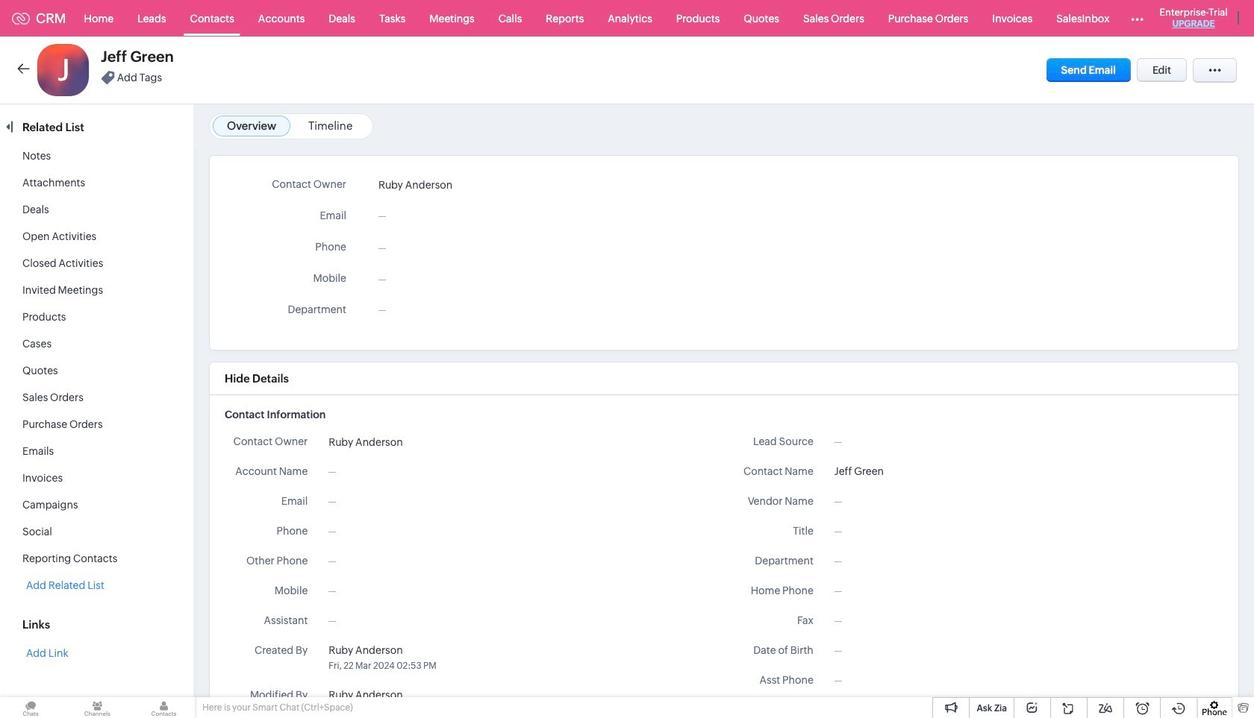Task type: vqa. For each thing, say whether or not it's contained in the screenshot.
Calendar ICON
no



Task type: locate. For each thing, give the bounding box(es) containing it.
channels image
[[67, 698, 128, 719]]

Other Modules field
[[1122, 6, 1154, 30]]

contacts image
[[133, 698, 195, 719]]



Task type: describe. For each thing, give the bounding box(es) containing it.
chats image
[[0, 698, 61, 719]]

create menu image
[[1249, 0, 1254, 36]]

logo image
[[12, 12, 30, 24]]



